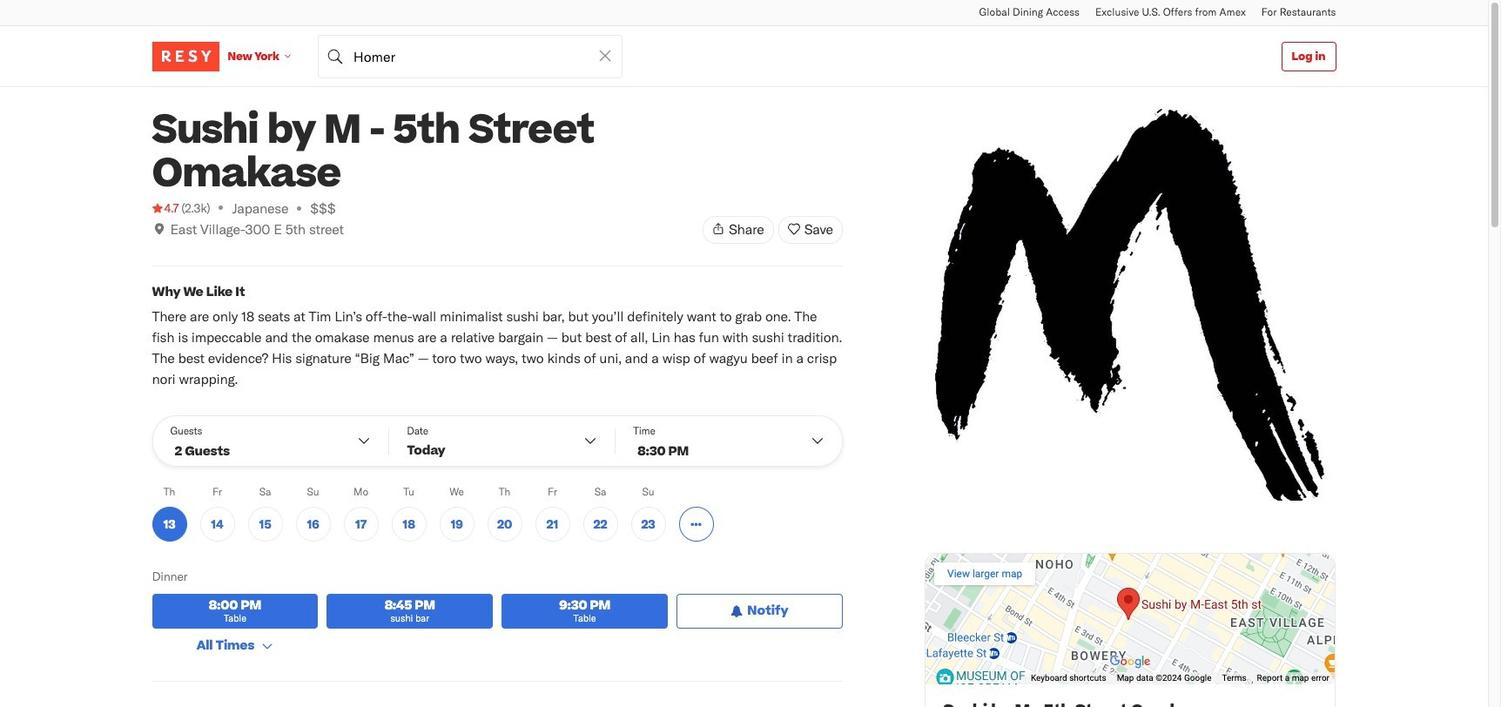 Task type: describe. For each thing, give the bounding box(es) containing it.
Search restaurants, cuisines, etc. text field
[[318, 34, 623, 78]]



Task type: locate. For each thing, give the bounding box(es) containing it.
4.7 out of 5 stars image
[[152, 199, 179, 217]]

None field
[[318, 34, 623, 78]]

clear search image
[[597, 48, 613, 64]]



